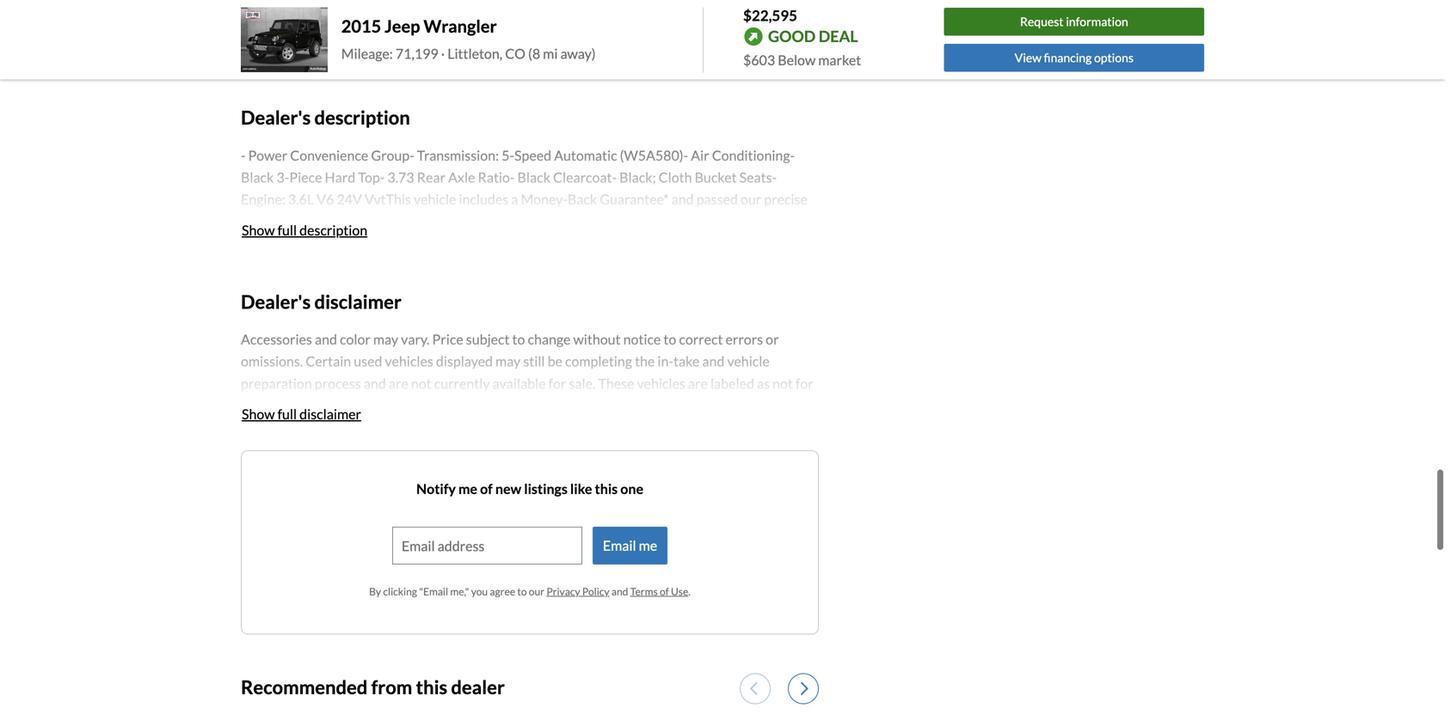 Task type: vqa. For each thing, say whether or not it's contained in the screenshot.
GuruDZSFPD "Menu Item"
no



Task type: locate. For each thing, give the bounding box(es) containing it.
disclaimer inside button
[[299, 406, 361, 423]]

1 vertical spatial back
[[653, 235, 682, 252]]

vvt up best
[[365, 191, 386, 208]]

full for disclaimer
[[277, 406, 297, 423]]

axle down transmission:
[[448, 169, 475, 186]]

0 vertical spatial of
[[388, 213, 400, 230]]

request information button
[[944, 8, 1204, 36]]

windows, down top,power
[[360, 389, 420, 406]]

- power convenience group - transmission: 5-speed automatic (w5a580) - air conditioning
[[241, 147, 790, 164]]

71,199
[[396, 45, 438, 62]]

top left the 3.73
[[358, 169, 380, 186]]

0 vertical spatial 5-
[[502, 147, 514, 164]]

0 horizontal spatial all
[[277, 37, 292, 54]]

0 vertical spatial this
[[383, 235, 406, 252]]

0 vertical spatial ratio
[[478, 169, 510, 186]]

ratio
[[478, 169, 510, 186], [302, 433, 334, 450]]

w/reading
[[644, 367, 712, 384]]

0 horizontal spatial windows,
[[360, 389, 420, 406]]

3.6l
[[288, 191, 314, 208], [338, 455, 364, 472]]

description inside button
[[299, 222, 367, 238]]

ratio up includes
[[478, 169, 510, 186]]

no right pay.
[[641, 213, 660, 230]]

and right policy
[[611, 586, 628, 598]]

show down star image
[[242, 37, 275, 54]]

v6
[[317, 191, 334, 208], [366, 455, 383, 472]]

0 horizontal spatial black
[[241, 169, 274, 186]]

speed
[[514, 147, 551, 164], [464, 433, 501, 450]]

0 vertical spatial our
[[741, 191, 761, 208]]

automatic
[[554, 147, 617, 164], [504, 433, 567, 450]]

is left so
[[441, 235, 451, 252]]

(std),transmission:
[[337, 433, 449, 450]]

show
[[242, 37, 275, 54], [242, 222, 275, 238], [242, 406, 275, 423]]

bag,
[[656, 323, 682, 340]]

show full description
[[242, 222, 367, 238]]

(w5a580) inside this vehicle includes a money-back guarantee* and passed our precise inspection process. best of all the price you see is the price you pay. no haggling. no back and forth. no pressure. and this price is so good it is guaranteed. *money-back guarantee is valid for 5 days or 250 miles, whichever comes first. subject to certain terms and conditions. see store for details. some restrictions apply. additional information air conditioning,black 3-piece hard top -inc: freedom panel storage bag, rear window defroster, rear window wiper/washer, tinted rear quarter & liftgate windows, delete sunrider soft top,power convenience group -inc: auto dim mirror w/reading lamp, front 1- touch down power windows, power heated mirrors, security alarm, power locks, remote keyless entry,black, cloth bucket seats -inc: adjustable head restraints,black clearcoat,3.73 rear axle ratio (std),transmission: 5-speed automatic (w5a580) -inc: tip start, hill descent control,engine: 3.6l v6 24v vvt (std)
[[570, 433, 633, 450]]

v6 down (std),transmission:
[[366, 455, 383, 472]]

this up whichever
[[383, 235, 406, 252]]

1 vertical spatial hard
[[427, 323, 457, 340]]

rear up vehicle
[[417, 169, 446, 186]]

hard inside this vehicle includes a money-back guarantee* and passed our precise inspection process. best of all the price you see is the price you pay. no haggling. no back and forth. no pressure. and this price is so good it is guaranteed. *money-back guarantee is valid for 5 days or 250 miles, whichever comes first. subject to certain terms and conditions. see store for details. some restrictions apply. additional information air conditioning,black 3-piece hard top -inc: freedom panel storage bag, rear window defroster, rear window wiper/washer, tinted rear quarter & liftgate windows, delete sunrider soft top,power convenience group -inc: auto dim mirror w/reading lamp, front 1- touch down power windows, power heated mirrors, security alarm, power locks, remote keyless entry,black, cloth bucket seats -inc: adjustable head restraints,black clearcoat,3.73 rear axle ratio (std),transmission: 5-speed automatic (w5a580) -inc: tip start, hill descent control,engine: 3.6l v6 24v vvt (std)
[[427, 323, 457, 340]]

like
[[570, 481, 592, 498]]

precise
[[764, 191, 808, 208]]

0 horizontal spatial of
[[388, 213, 400, 230]]

show for dealer's description
[[242, 222, 275, 238]]

dealer's down days
[[241, 291, 311, 313]]

description up miles, on the top of the page
[[299, 222, 367, 238]]

cloth up (std),transmission:
[[363, 411, 397, 428]]

2015 jeep wrangler image
[[241, 7, 328, 72]]

the down money-
[[535, 213, 555, 230]]

1 vertical spatial 3.6l
[[338, 455, 364, 472]]

0 vertical spatial 3-
[[277, 169, 289, 186]]

2015
[[341, 16, 381, 36]]

full
[[277, 222, 297, 238], [277, 406, 297, 423]]

0 horizontal spatial speed
[[464, 433, 501, 450]]

window
[[716, 323, 767, 340], [336, 345, 387, 362]]

privacy
[[546, 586, 580, 598]]

1 vertical spatial 5-
[[451, 433, 464, 450]]

2 vertical spatial of
[[660, 586, 669, 598]]

reviews
[[294, 37, 341, 54]]

(std)
[[438, 455, 466, 472]]

piece up process.
[[289, 169, 322, 186]]

for right the store
[[796, 257, 813, 274]]

disclaimer down miles, on the top of the page
[[314, 291, 402, 313]]

3- down restrictions
[[379, 323, 391, 340]]

1 horizontal spatial to
[[545, 257, 558, 274]]

window up delete
[[716, 323, 767, 340]]

to down guaranteed.
[[545, 257, 558, 274]]

power up engine:
[[248, 147, 287, 164]]

1 vertical spatial air
[[241, 323, 259, 340]]

rear
[[417, 169, 446, 186], [684, 323, 713, 340], [305, 345, 333, 362], [526, 345, 555, 362], [241, 433, 269, 450]]

privacy policy link
[[546, 586, 609, 598]]

and up haggling.
[[672, 191, 694, 208]]

3- up engine:
[[277, 169, 289, 186]]

windows, up w/reading
[[671, 345, 731, 362]]

2 for from the top
[[796, 257, 813, 274]]

1 vertical spatial for
[[796, 257, 813, 274]]

heated
[[465, 389, 509, 406]]

0 horizontal spatial v6
[[317, 191, 334, 208]]

inspection
[[241, 213, 303, 230]]

tip
[[665, 433, 684, 450]]

rear right bag,
[[684, 323, 713, 340]]

use
[[671, 586, 688, 598]]

inc:
[[489, 323, 511, 340], [517, 367, 538, 384], [484, 411, 506, 428], [641, 433, 662, 450]]

email me
[[603, 538, 657, 555]]

littleton,
[[447, 45, 502, 62]]

1 horizontal spatial windows,
[[671, 345, 731, 362]]

1 vertical spatial top
[[460, 323, 482, 340]]

0 vertical spatial windows,
[[671, 345, 731, 362]]

back down haggling.
[[653, 235, 682, 252]]

3.6l up show full description
[[288, 191, 314, 208]]

view financing options button
[[944, 44, 1204, 72]]

automatic up the clearcoat
[[554, 147, 617, 164]]

1 vertical spatial our
[[529, 586, 544, 598]]

window up top,power
[[336, 345, 387, 362]]

0 horizontal spatial 3.6l
[[288, 191, 314, 208]]

2 black from the left
[[517, 169, 550, 186]]

1 vertical spatial 3-
[[379, 323, 391, 340]]

0 vertical spatial show
[[242, 37, 275, 54]]

me down (std)
[[458, 481, 477, 498]]

additional
[[241, 301, 304, 318]]

black up engine:
[[241, 169, 274, 186]]

2015 jeep wrangler mileage: 71,199 · littleton, co (8 mi away)
[[341, 16, 596, 62]]

is left valid
[[752, 235, 761, 252]]

for right valid
[[795, 235, 813, 252]]

price up so
[[442, 213, 472, 230]]

bucket up (std),transmission:
[[399, 411, 442, 428]]

guaranteed.
[[526, 235, 598, 252]]

1 full from the top
[[277, 222, 297, 238]]

5- up - engine: 3.6l v6 24v vvt
[[502, 147, 514, 164]]

cloth right black;
[[659, 169, 692, 186]]

1 vertical spatial disclaimer
[[299, 406, 361, 423]]

is right it
[[514, 235, 523, 252]]

0 horizontal spatial price
[[408, 235, 439, 252]]

this right from at bottom
[[416, 677, 447, 699]]

notify
[[416, 481, 456, 498]]

1 vertical spatial window
[[336, 345, 387, 362]]

2 show from the top
[[242, 222, 275, 238]]

of left use
[[660, 586, 669, 598]]

includes
[[459, 191, 508, 208]]

email
[[603, 538, 636, 555]]

2 horizontal spatial of
[[660, 586, 669, 598]]

3 show from the top
[[242, 406, 275, 423]]

5-
[[502, 147, 514, 164], [451, 433, 464, 450]]

24v up process.
[[337, 191, 362, 208]]

back down the clearcoat
[[568, 191, 597, 208]]

all inside show all reviews button
[[277, 37, 292, 54]]

air up "defroster,"
[[241, 323, 259, 340]]

1 vertical spatial me
[[639, 538, 657, 555]]

full down down
[[277, 406, 297, 423]]

first.
[[467, 257, 495, 274]]

2 dealer's from the top
[[241, 291, 311, 313]]

is
[[523, 213, 532, 230], [441, 235, 451, 252], [514, 235, 523, 252], [752, 235, 761, 252]]

black
[[241, 169, 274, 186], [517, 169, 550, 186]]

air inside this vehicle includes a money-back guarantee* and passed our precise inspection process. best of all the price you see is the price you pay. no haggling. no back and forth. no pressure. and this price is so good it is guaranteed. *money-back guarantee is valid for 5 days or 250 miles, whichever comes first. subject to certain terms and conditions. see store for details. some restrictions apply. additional information air conditioning,black 3-piece hard top -inc: freedom panel storage bag, rear window defroster, rear window wiper/washer, tinted rear quarter & liftgate windows, delete sunrider soft top,power convenience group -inc: auto dim mirror w/reading lamp, front 1- touch down power windows, power heated mirrors, security alarm, power locks, remote keyless entry,black, cloth bucket seats -inc: adjustable head restraints,black clearcoat,3.73 rear axle ratio (std),transmission: 5-speed automatic (w5a580) -inc: tip start, hill descent control,engine: 3.6l v6 24v vvt (std)
[[241, 323, 259, 340]]

1 horizontal spatial all
[[403, 213, 417, 230]]

24v inside this vehicle includes a money-back guarantee* and passed our precise inspection process. best of all the price you see is the price you pay. no haggling. no back and forth. no pressure. and this price is so good it is guaranteed. *money-back guarantee is valid for 5 days or 250 miles, whichever comes first. subject to certain terms and conditions. see store for details. some restrictions apply. additional information air conditioning,black 3-piece hard top -inc: freedom panel storage bag, rear window defroster, rear window wiper/washer, tinted rear quarter & liftgate windows, delete sunrider soft top,power convenience group -inc: auto dim mirror w/reading lamp, front 1- touch down power windows, power heated mirrors, security alarm, power locks, remote keyless entry,black, cloth bucket seats -inc: adjustable head restraints,black clearcoat,3.73 rear axle ratio (std),transmission: 5-speed automatic (w5a580) -inc: tip start, hill descent control,engine: 3.6l v6 24v vvt (std)
[[386, 455, 411, 472]]

0 horizontal spatial me
[[458, 481, 477, 498]]

1 black from the left
[[241, 169, 274, 186]]

see
[[737, 257, 759, 274]]

of right best
[[388, 213, 400, 230]]

1 horizontal spatial vvt
[[414, 455, 435, 472]]

1 vertical spatial dealer's
[[241, 291, 311, 313]]

axle up control,engine:
[[272, 433, 299, 450]]

show inside button
[[242, 222, 275, 238]]

this right "like"
[[595, 481, 618, 498]]

no up or
[[277, 235, 295, 252]]

0 vertical spatial to
[[545, 257, 558, 274]]

0 vertical spatial me
[[458, 481, 477, 498]]

apply.
[[395, 279, 429, 296]]

1 horizontal spatial ratio
[[478, 169, 510, 186]]

hard up process.
[[325, 169, 355, 186]]

0 horizontal spatial cloth
[[363, 411, 397, 428]]

price up comes
[[408, 235, 439, 252]]

speed up - engine: 3.6l v6 24v vvt
[[514, 147, 551, 164]]

ratio down entry,black,
[[302, 433, 334, 450]]

0 horizontal spatial vvt
[[365, 191, 386, 208]]

0 horizontal spatial 24v
[[337, 191, 362, 208]]

group inside this vehicle includes a money-back guarantee* and passed our precise inspection process. best of all the price you see is the price you pay. no haggling. no back and forth. no pressure. and this price is so good it is guaranteed. *money-back guarantee is valid for 5 days or 250 miles, whichever comes first. subject to certain terms and conditions. see store for details. some restrictions apply. additional information air conditioning,black 3-piece hard top -inc: freedom panel storage bag, rear window defroster, rear window wiper/washer, tinted rear quarter & liftgate windows, delete sunrider soft top,power convenience group -inc: auto dim mirror w/reading lamp, front 1- touch down power windows, power heated mirrors, security alarm, power locks, remote keyless entry,black, cloth bucket seats -inc: adjustable head restraints,black clearcoat,3.73 rear axle ratio (std),transmission: 5-speed automatic (w5a580) -inc: tip start, hill descent control,engine: 3.6l v6 24v vvt (std)
[[471, 367, 509, 384]]

clearcoat,3.73
[[711, 411, 800, 428]]

auto
[[541, 367, 571, 384]]

0 vertical spatial axle
[[448, 169, 475, 186]]

0 vertical spatial bucket
[[695, 169, 737, 186]]

head
[[576, 411, 608, 428]]

group
[[371, 147, 410, 164], [471, 367, 509, 384]]

air up passed on the top of page
[[691, 147, 709, 164]]

1 horizontal spatial black
[[517, 169, 550, 186]]

Email address email field
[[393, 528, 581, 564]]

passed
[[696, 191, 738, 208]]

haggling.
[[662, 213, 716, 230]]

0 vertical spatial for
[[795, 235, 813, 252]]

1 horizontal spatial seats
[[739, 169, 772, 186]]

1 horizontal spatial the
[[535, 213, 555, 230]]

dealer's disclaimer
[[241, 291, 402, 313]]

dealer's for dealer's description
[[241, 106, 311, 128]]

dealer's for dealer's disclaimer
[[241, 291, 311, 313]]

1 vertical spatial show
[[242, 222, 275, 238]]

- inside - engine: 3.6l v6 24v vvt
[[772, 169, 777, 186]]

1 vertical spatial piece
[[391, 323, 424, 340]]

of left new
[[480, 481, 493, 498]]

convenience down dealer's description
[[290, 147, 368, 164]]

24v down (std),transmission:
[[386, 455, 411, 472]]

(w5a580) up black;
[[620, 147, 683, 164]]

inc: up tinted
[[489, 323, 511, 340]]

the
[[419, 213, 439, 230], [535, 213, 555, 230]]

this
[[383, 235, 406, 252], [595, 481, 618, 498], [416, 677, 447, 699]]

mirror
[[601, 367, 642, 384]]

windows,
[[671, 345, 731, 362], [360, 389, 420, 406]]

disclaimer
[[314, 291, 402, 313], [299, 406, 361, 423]]

1 horizontal spatial bucket
[[695, 169, 737, 186]]

seats
[[739, 169, 772, 186], [444, 411, 477, 428]]

defroster,
[[241, 345, 302, 362]]

·
[[441, 45, 445, 62]]

options
[[1094, 50, 1134, 65]]

power up entry,black,
[[318, 389, 358, 406]]

the down vehicle
[[419, 213, 439, 230]]

0 vertical spatial dealer's
[[241, 106, 311, 128]]

dealer's down show all reviews button
[[241, 106, 311, 128]]

hard
[[325, 169, 355, 186], [427, 323, 457, 340]]

1 vertical spatial speed
[[464, 433, 501, 450]]

0 horizontal spatial bucket
[[399, 411, 442, 428]]

terms
[[606, 257, 641, 274]]

full right forth. at the top left of page
[[277, 222, 297, 238]]

certain
[[561, 257, 603, 274]]

power down w/reading
[[659, 389, 698, 406]]

1 horizontal spatial convenience
[[390, 367, 468, 384]]

for
[[795, 235, 813, 252], [796, 257, 813, 274]]

0 vertical spatial 24v
[[337, 191, 362, 208]]

1 horizontal spatial top
[[460, 323, 482, 340]]

1 horizontal spatial cloth
[[659, 169, 692, 186]]

some
[[286, 279, 320, 296]]

5- up (std)
[[451, 433, 464, 450]]

our up back
[[741, 191, 761, 208]]

co
[[505, 45, 526, 62]]

and up valid
[[770, 213, 792, 230]]

2 full from the top
[[277, 406, 297, 423]]

me inside button
[[639, 538, 657, 555]]

all down this
[[403, 213, 417, 230]]

0 vertical spatial disclaimer
[[314, 291, 402, 313]]

1 horizontal spatial me
[[639, 538, 657, 555]]

0 vertical spatial v6
[[317, 191, 334, 208]]

speed up (std)
[[464, 433, 501, 450]]

rear down freedom
[[526, 345, 555, 362]]

of inside this vehicle includes a money-back guarantee* and passed our precise inspection process. best of all the price you see is the price you pay. no haggling. no back and forth. no pressure. and this price is so good it is guaranteed. *money-back guarantee is valid for 5 days or 250 miles, whichever comes first. subject to certain terms and conditions. see store for details. some restrictions apply. additional information air conditioning,black 3-piece hard top -inc: freedom panel storage bag, rear window defroster, rear window wiper/washer, tinted rear quarter & liftgate windows, delete sunrider soft top,power convenience group -inc: auto dim mirror w/reading lamp, front 1- touch down power windows, power heated mirrors, security alarm, power locks, remote keyless entry,black, cloth bucket seats -inc: adjustable head restraints,black clearcoat,3.73 rear axle ratio (std),transmission: 5-speed automatic (w5a580) -inc: tip start, hill descent control,engine: 3.6l v6 24v vvt (std)
[[388, 213, 400, 230]]

seats down the heated
[[444, 411, 477, 428]]

our left privacy
[[529, 586, 544, 598]]

pressure.
[[298, 235, 353, 252]]

0 vertical spatial air
[[691, 147, 709, 164]]

0 vertical spatial all
[[277, 37, 292, 54]]

description down the mileage:
[[314, 106, 410, 128]]

vvt left (std)
[[414, 455, 435, 472]]

full inside button
[[277, 406, 297, 423]]

1 vertical spatial full
[[277, 406, 297, 423]]

me for email
[[639, 538, 657, 555]]

0 horizontal spatial hard
[[325, 169, 355, 186]]

1 horizontal spatial of
[[480, 481, 493, 498]]

quarter
[[558, 345, 607, 362]]

automatic down adjustable
[[504, 433, 567, 450]]

1-
[[789, 367, 802, 384]]

disclaimer down down
[[299, 406, 361, 423]]

piece up wiper/washer,
[[391, 323, 424, 340]]

3.6l inside this vehicle includes a money-back guarantee* and passed our precise inspection process. best of all the price you see is the price you pay. no haggling. no back and forth. no pressure. and this price is so good it is guaranteed. *money-back guarantee is valid for 5 days or 250 miles, whichever comes first. subject to certain terms and conditions. see store for details. some restrictions apply. additional information air conditioning,black 3-piece hard top -inc: freedom panel storage bag, rear window defroster, rear window wiper/washer, tinted rear quarter & liftgate windows, delete sunrider soft top,power convenience group -inc: auto dim mirror w/reading lamp, front 1- touch down power windows, power heated mirrors, security alarm, power locks, remote keyless entry,black, cloth bucket seats -inc: adjustable head restraints,black clearcoat,3.73 rear axle ratio (std),transmission: 5-speed automatic (w5a580) -inc: tip start, hill descent control,engine: 3.6l v6 24v vvt (std)
[[338, 455, 364, 472]]

hard up wiper/washer,
[[427, 323, 457, 340]]

0 vertical spatial window
[[716, 323, 767, 340]]

3.73
[[387, 169, 414, 186]]

0 horizontal spatial axle
[[272, 433, 299, 450]]

from
[[371, 677, 412, 699]]

1 vertical spatial ratio
[[302, 433, 334, 450]]

black;
[[619, 169, 656, 186]]

top up wiper/washer,
[[460, 323, 482, 340]]

reviews)
[[334, 2, 385, 19]]

v6 inside - engine: 3.6l v6 24v vvt
[[317, 191, 334, 208]]

1 horizontal spatial price
[[442, 213, 472, 230]]

back
[[568, 191, 597, 208], [653, 235, 682, 252]]

piece inside this vehicle includes a money-back guarantee* and passed our precise inspection process. best of all the price you see is the price you pay. no haggling. no back and forth. no pressure. and this price is so good it is guaranteed. *money-back guarantee is valid for 5 days or 250 miles, whichever comes first. subject to certain terms and conditions. see store for details. some restrictions apply. additional information air conditioning,black 3-piece hard top -inc: freedom panel storage bag, rear window defroster, rear window wiper/washer, tinted rear quarter & liftgate windows, delete sunrider soft top,power convenience group -inc: auto dim mirror w/reading lamp, front 1- touch down power windows, power heated mirrors, security alarm, power locks, remote keyless entry,black, cloth bucket seats -inc: adjustable head restraints,black clearcoat,3.73 rear axle ratio (std),transmission: 5-speed automatic (w5a580) -inc: tip start, hill descent control,engine: 3.6l v6 24v vvt (std)
[[391, 323, 424, 340]]

.
[[688, 586, 691, 598]]

3-
[[277, 169, 289, 186], [379, 323, 391, 340]]

bucket up passed on the top of page
[[695, 169, 737, 186]]

0 horizontal spatial air
[[241, 323, 259, 340]]

0 horizontal spatial ratio
[[302, 433, 334, 450]]

3.6l down (std),transmission:
[[338, 455, 364, 472]]

no down passed on the top of page
[[718, 213, 736, 230]]

0 vertical spatial vvt
[[365, 191, 386, 208]]

1 horizontal spatial group
[[471, 367, 509, 384]]

show down touch
[[242, 406, 275, 423]]

(w5a580) down head
[[570, 433, 633, 450]]

show full description button
[[241, 211, 368, 249]]

view
[[1015, 50, 1042, 65]]

1 horizontal spatial speed
[[514, 147, 551, 164]]

1 vertical spatial (w5a580)
[[570, 433, 633, 450]]

1 dealer's from the top
[[241, 106, 311, 128]]

0 vertical spatial piece
[[289, 169, 322, 186]]

1 vertical spatial convenience
[[390, 367, 468, 384]]

piece inside - black 3-piece hard top
[[289, 169, 322, 186]]

v6 up process.
[[317, 191, 334, 208]]

0 horizontal spatial back
[[568, 191, 597, 208]]

group up the heated
[[471, 367, 509, 384]]

all left "reviews"
[[277, 37, 292, 54]]

group up the 3.73
[[371, 147, 410, 164]]

show down engine:
[[242, 222, 275, 238]]

our
[[741, 191, 761, 208], [529, 586, 544, 598]]

full inside button
[[277, 222, 297, 238]]

information
[[1066, 14, 1128, 29]]

1 horizontal spatial axle
[[448, 169, 475, 186]]

email me button
[[592, 527, 668, 565]]

1 horizontal spatial hard
[[427, 323, 457, 340]]

request information
[[1020, 14, 1128, 29]]

1 horizontal spatial this
[[416, 677, 447, 699]]

inc: up mirrors,
[[517, 367, 538, 384]]

1 horizontal spatial v6
[[366, 455, 383, 472]]

convenience inside this vehicle includes a money-back guarantee* and passed our precise inspection process. best of all the price you see is the price you pay. no haggling. no back and forth. no pressure. and this price is so good it is guaranteed. *money-back guarantee is valid for 5 days or 250 miles, whichever comes first. subject to certain terms and conditions. see store for details. some restrictions apply. additional information air conditioning,black 3-piece hard top -inc: freedom panel storage bag, rear window defroster, rear window wiper/washer, tinted rear quarter & liftgate windows, delete sunrider soft top,power convenience group -inc: auto dim mirror w/reading lamp, front 1- touch down power windows, power heated mirrors, security alarm, power locks, remote keyless entry,black, cloth bucket seats -inc: adjustable head restraints,black clearcoat,3.73 rear axle ratio (std),transmission: 5-speed automatic (w5a580) -inc: tip start, hill descent control,engine: 3.6l v6 24v vvt (std)
[[390, 367, 468, 384]]

and right terms
[[644, 257, 666, 274]]

0 horizontal spatial window
[[336, 345, 387, 362]]

price up guaranteed.
[[558, 213, 588, 230]]

2 the from the left
[[535, 213, 555, 230]]

descent
[[746, 433, 796, 450]]

seats down conditioning
[[739, 169, 772, 186]]

show all reviews button
[[241, 27, 342, 65]]

ratio inside this vehicle includes a money-back guarantee* and passed our precise inspection process. best of all the price you see is the price you pay. no haggling. no back and forth. no pressure. and this price is so good it is guaranteed. *money-back guarantee is valid for 5 days or 250 miles, whichever comes first. subject to certain terms and conditions. see store for details. some restrictions apply. additional information air conditioning,black 3-piece hard top -inc: freedom panel storage bag, rear window defroster, rear window wiper/washer, tinted rear quarter & liftgate windows, delete sunrider soft top,power convenience group -inc: auto dim mirror w/reading lamp, front 1- touch down power windows, power heated mirrors, security alarm, power locks, remote keyless entry,black, cloth bucket seats -inc: adjustable head restraints,black clearcoat,3.73 rear axle ratio (std),transmission: 5-speed automatic (w5a580) -inc: tip start, hill descent control,engine: 3.6l v6 24v vvt (std)
[[302, 433, 334, 450]]

0 horizontal spatial 5-
[[451, 433, 464, 450]]

black up money-
[[517, 169, 550, 186]]

0 horizontal spatial group
[[371, 147, 410, 164]]



Task type: describe. For each thing, give the bounding box(es) containing it.
inc: down the heated
[[484, 411, 506, 428]]

listings
[[524, 481, 568, 498]]

$603 below market
[[743, 52, 861, 68]]

(8
[[528, 45, 540, 62]]

1 horizontal spatial 5-
[[502, 147, 514, 164]]

wiper/washer,
[[390, 345, 482, 362]]

good
[[768, 27, 816, 46]]

start,
[[687, 433, 720, 450]]

1 horizontal spatial no
[[641, 213, 660, 230]]

scroll right image
[[801, 682, 809, 697]]

dealer
[[451, 677, 505, 699]]

recommended from this dealer
[[241, 677, 505, 699]]

power down wiper/washer,
[[423, 389, 462, 406]]

our inside this vehicle includes a money-back guarantee* and passed our precise inspection process. best of all the price you see is the price you pay. no haggling. no back and forth. no pressure. and this price is so good it is guaranteed. *money-back guarantee is valid for 5 days or 250 miles, whichever comes first. subject to certain terms and conditions. see store for details. some restrictions apply. additional information air conditioning,black 3-piece hard top -inc: freedom panel storage bag, rear window defroster, rear window wiper/washer, tinted rear quarter & liftgate windows, delete sunrider soft top,power convenience group -inc: auto dim mirror w/reading lamp, front 1- touch down power windows, power heated mirrors, security alarm, power locks, remote keyless entry,black, cloth bucket seats -inc: adjustable head restraints,black clearcoat,3.73 rear axle ratio (std),transmission: 5-speed automatic (w5a580) -inc: tip start, hill descent control,engine: 3.6l v6 24v vvt (std)
[[741, 191, 761, 208]]

2 horizontal spatial no
[[718, 213, 736, 230]]

see
[[500, 213, 520, 230]]

this inside this vehicle includes a money-back guarantee* and passed our precise inspection process. best of all the price you see is the price you pay. no haggling. no back and forth. no pressure. and this price is so good it is guaranteed. *money-back guarantee is valid for 5 days or 250 miles, whichever comes first. subject to certain terms and conditions. see store for details. some restrictions apply. additional information air conditioning,black 3-piece hard top -inc: freedom panel storage bag, rear window defroster, rear window wiper/washer, tinted rear quarter & liftgate windows, delete sunrider soft top,power convenience group -inc: auto dim mirror w/reading lamp, front 1- touch down power windows, power heated mirrors, security alarm, power locks, remote keyless entry,black, cloth bucket seats -inc: adjustable head restraints,black clearcoat,3.73 rear axle ratio (std),transmission: 5-speed automatic (w5a580) -inc: tip start, hill descent control,engine: 3.6l v6 24v vvt (std)
[[383, 235, 406, 252]]

- 3.73 rear axle ratio - black clearcoat - black; cloth bucket seats
[[380, 169, 772, 186]]

- black 3-piece hard top
[[241, 147, 795, 186]]

by
[[369, 586, 381, 598]]

black inside - black 3-piece hard top
[[241, 169, 274, 186]]

below
[[778, 52, 816, 68]]

deal
[[819, 27, 858, 46]]

a
[[511, 191, 518, 208]]

you left pay.
[[591, 213, 613, 230]]

days
[[251, 257, 279, 274]]

0 vertical spatial cloth
[[659, 169, 692, 186]]

information
[[306, 301, 378, 318]]

is right the "see"
[[523, 213, 532, 230]]

by clicking "email me," you agree to our privacy policy and terms of use .
[[369, 586, 691, 598]]

lamp,
[[715, 367, 750, 384]]

1 vertical spatial windows,
[[360, 389, 420, 406]]

restraints,black
[[611, 411, 709, 428]]

seats inside this vehicle includes a money-back guarantee* and passed our precise inspection process. best of all the price you see is the price you pay. no haggling. no back and forth. no pressure. and this price is so good it is guaranteed. *money-back guarantee is valid for 5 days or 250 miles, whichever comes first. subject to certain terms and conditions. see store for details. some restrictions apply. additional information air conditioning,black 3-piece hard top -inc: freedom panel storage bag, rear window defroster, rear window wiper/washer, tinted rear quarter & liftgate windows, delete sunrider soft top,power convenience group -inc: auto dim mirror w/reading lamp, front 1- touch down power windows, power heated mirrors, security alarm, power locks, remote keyless entry,black, cloth bucket seats -inc: adjustable head restraints,black clearcoat,3.73 rear axle ratio (std),transmission: 5-speed automatic (w5a580) -inc: tip start, hill descent control,engine: 3.6l v6 24v vvt (std)
[[444, 411, 477, 428]]

3- inside - black 3-piece hard top
[[277, 169, 289, 186]]

scroll left image
[[750, 682, 758, 697]]

remote
[[740, 389, 788, 406]]

or
[[282, 257, 295, 274]]

vvt inside - engine: 3.6l v6 24v vvt
[[365, 191, 386, 208]]

inc: left the "tip"
[[641, 433, 662, 450]]

subject
[[498, 257, 542, 274]]

best
[[358, 213, 385, 230]]

clicking
[[383, 586, 417, 598]]

full for description
[[277, 222, 297, 238]]

1 vertical spatial of
[[480, 481, 493, 498]]

conditions.
[[669, 257, 734, 274]]

all inside this vehicle includes a money-back guarantee* and passed our precise inspection process. best of all the price you see is the price you pay. no haggling. no back and forth. no pressure. and this price is so good it is guaranteed. *money-back guarantee is valid for 5 days or 250 miles, whichever comes first. subject to certain terms and conditions. see store for details. some restrictions apply. additional information air conditioning,black 3-piece hard top -inc: freedom panel storage bag, rear window defroster, rear window wiper/washer, tinted rear quarter & liftgate windows, delete sunrider soft top,power convenience group -inc: auto dim mirror w/reading lamp, front 1- touch down power windows, power heated mirrors, security alarm, power locks, remote keyless entry,black, cloth bucket seats -inc: adjustable head restraints,black clearcoat,3.73 rear axle ratio (std),transmission: 5-speed automatic (w5a580) -inc: tip start, hill descent control,engine: 3.6l v6 24v vvt (std)
[[403, 213, 417, 230]]

conditioning
[[712, 147, 790, 164]]

clearcoat
[[553, 169, 612, 186]]

1 vertical spatial to
[[517, 586, 527, 598]]

store
[[761, 257, 793, 274]]

mileage:
[[341, 45, 393, 62]]

agree
[[490, 586, 515, 598]]

market
[[818, 52, 861, 68]]

conditioning,black
[[262, 323, 376, 340]]

axle inside this vehicle includes a money-back guarantee* and passed our precise inspection process. best of all the price you see is the price you pay. no haggling. no back and forth. no pressure. and this price is so good it is guaranteed. *money-back guarantee is valid for 5 days or 250 miles, whichever comes first. subject to certain terms and conditions. see store for details. some restrictions apply. additional information air conditioning,black 3-piece hard top -inc: freedom panel storage bag, rear window defroster, rear window wiper/washer, tinted rear quarter & liftgate windows, delete sunrider soft top,power convenience group -inc: auto dim mirror w/reading lamp, front 1- touch down power windows, power heated mirrors, security alarm, power locks, remote keyless entry,black, cloth bucket seats -inc: adjustable head restraints,black clearcoat,3.73 rear axle ratio (std),transmission: 5-speed automatic (w5a580) -inc: tip start, hill descent control,engine: 3.6l v6 24v vvt (std)
[[272, 433, 299, 450]]

you right me,"
[[471, 586, 488, 598]]

0 horizontal spatial our
[[529, 586, 544, 598]]

hill
[[722, 433, 743, 450]]

hard inside - black 3-piece hard top
[[325, 169, 355, 186]]

1 show from the top
[[242, 37, 275, 54]]

24v inside - engine: 3.6l v6 24v vvt
[[337, 191, 362, 208]]

recommended
[[241, 677, 368, 699]]

star image
[[241, 2, 256, 16]]

one
[[620, 481, 643, 498]]

good
[[470, 235, 500, 252]]

down
[[280, 389, 316, 406]]

250
[[297, 257, 321, 274]]

top inside this vehicle includes a money-back guarantee* and passed our precise inspection process. best of all the price you see is the price you pay. no haggling. no back and forth. no pressure. and this price is so good it is guaranteed. *money-back guarantee is valid for 5 days or 250 miles, whichever comes first. subject to certain terms and conditions. see store for details. some restrictions apply. additional information air conditioning,black 3-piece hard top -inc: freedom panel storage bag, rear window defroster, rear window wiper/washer, tinted rear quarter & liftgate windows, delete sunrider soft top,power convenience group -inc: auto dim mirror w/reading lamp, front 1- touch down power windows, power heated mirrors, security alarm, power locks, remote keyless entry,black, cloth bucket seats -inc: adjustable head restraints,black clearcoat,3.73 rear axle ratio (std),transmission: 5-speed automatic (w5a580) -inc: tip start, hill descent control,engine: 3.6l v6 24v vvt (std)
[[460, 323, 482, 340]]

details.
[[241, 279, 284, 296]]

so
[[453, 235, 467, 252]]

v6 inside this vehicle includes a money-back guarantee* and passed our precise inspection process. best of all the price you see is the price you pay. no haggling. no back and forth. no pressure. and this price is so good it is guaranteed. *money-back guarantee is valid for 5 days or 250 miles, whichever comes first. subject to certain terms and conditions. see store for details. some restrictions apply. additional information air conditioning,black 3-piece hard top -inc: freedom panel storage bag, rear window defroster, rear window wiper/washer, tinted rear quarter & liftgate windows, delete sunrider soft top,power convenience group -inc: auto dim mirror w/reading lamp, front 1- touch down power windows, power heated mirrors, security alarm, power locks, remote keyless entry,black, cloth bucket seats -inc: adjustable head restraints,black clearcoat,3.73 rear axle ratio (std),transmission: 5-speed automatic (w5a580) -inc: tip start, hill descent control,engine: 3.6l v6 24v vvt (std)
[[366, 455, 383, 472]]

0 horizontal spatial convenience
[[290, 147, 368, 164]]

me for notify
[[458, 481, 477, 498]]

speed inside this vehicle includes a money-back guarantee* and passed our precise inspection process. best of all the price you see is the price you pay. no haggling. no back and forth. no pressure. and this price is so good it is guaranteed. *money-back guarantee is valid for 5 days or 250 miles, whichever comes first. subject to certain terms and conditions. see store for details. some restrictions apply. additional information air conditioning,black 3-piece hard top -inc: freedom panel storage bag, rear window defroster, rear window wiper/washer, tinted rear quarter & liftgate windows, delete sunrider soft top,power convenience group -inc: auto dim mirror w/reading lamp, front 1- touch down power windows, power heated mirrors, security alarm, power locks, remote keyless entry,black, cloth bucket seats -inc: adjustable head restraints,black clearcoat,3.73 rear axle ratio (std),transmission: 5-speed automatic (w5a580) -inc: tip start, hill descent control,engine: 3.6l v6 24v vvt (std)
[[464, 433, 501, 450]]

engine:
[[241, 191, 285, 208]]

5
[[241, 257, 249, 274]]

touch
[[241, 389, 277, 406]]

guarantee
[[685, 235, 749, 252]]

bucket inside this vehicle includes a money-back guarantee* and passed our precise inspection process. best of all the price you see is the price you pay. no haggling. no back and forth. no pressure. and this price is so good it is guaranteed. *money-back guarantee is valid for 5 days or 250 miles, whichever comes first. subject to certain terms and conditions. see store for details. some restrictions apply. additional information air conditioning,black 3-piece hard top -inc: freedom panel storage bag, rear window defroster, rear window wiper/washer, tinted rear quarter & liftgate windows, delete sunrider soft top,power convenience group -inc: auto dim mirror w/reading lamp, front 1- touch down power windows, power heated mirrors, security alarm, power locks, remote keyless entry,black, cloth bucket seats -inc: adjustable head restraints,black clearcoat,3.73 rear axle ratio (std),transmission: 5-speed automatic (w5a580) -inc: tip start, hill descent control,engine: 3.6l v6 24v vvt (std)
[[399, 411, 442, 428]]

rear down conditioning,black
[[305, 345, 333, 362]]

entry,black,
[[289, 411, 361, 428]]

vvt inside this vehicle includes a money-back guarantee* and passed our precise inspection process. best of all the price you see is the price you pay. no haggling. no back and forth. no pressure. and this price is so good it is guaranteed. *money-back guarantee is valid for 5 days or 250 miles, whichever comes first. subject to certain terms and conditions. see store for details. some restrictions apply. additional information air conditioning,black 3-piece hard top -inc: freedom panel storage bag, rear window defroster, rear window wiper/washer, tinted rear quarter & liftgate windows, delete sunrider soft top,power convenience group -inc: auto dim mirror w/reading lamp, front 1- touch down power windows, power heated mirrors, security alarm, power locks, remote keyless entry,black, cloth bucket seats -inc: adjustable head restraints,black clearcoat,3.73 rear axle ratio (std),transmission: 5-speed automatic (w5a580) -inc: tip start, hill descent control,engine: 3.6l v6 24v vvt (std)
[[414, 455, 435, 472]]

- engine: 3.6l v6 24v vvt
[[241, 169, 777, 208]]

show full disclaimer
[[242, 406, 361, 423]]

0 vertical spatial seats
[[739, 169, 772, 186]]

front
[[753, 367, 786, 384]]

good deal
[[768, 27, 858, 46]]

rear down keyless
[[241, 433, 269, 450]]

0 vertical spatial group
[[371, 147, 410, 164]]

0 vertical spatial automatic
[[554, 147, 617, 164]]

mi
[[543, 45, 558, 62]]

(202
[[303, 2, 332, 19]]

5- inside this vehicle includes a money-back guarantee* and passed our precise inspection process. best of all the price you see is the price you pay. no haggling. no back and forth. no pressure. and this price is so good it is guaranteed. *money-back guarantee is valid for 5 days or 250 miles, whichever comes first. subject to certain terms and conditions. see store for details. some restrictions apply. additional information air conditioning,black 3-piece hard top -inc: freedom panel storage bag, rear window defroster, rear window wiper/washer, tinted rear quarter & liftgate windows, delete sunrider soft top,power convenience group -inc: auto dim mirror w/reading lamp, front 1- touch down power windows, power heated mirrors, security alarm, power locks, remote keyless entry,black, cloth bucket seats -inc: adjustable head restraints,black clearcoat,3.73 rear axle ratio (std),transmission: 5-speed automatic (w5a580) -inc: tip start, hill descent control,engine: 3.6l v6 24v vvt (std)
[[451, 433, 464, 450]]

- inside - black 3-piece hard top
[[790, 147, 795, 164]]

to inside this vehicle includes a money-back guarantee* and passed our precise inspection process. best of all the price you see is the price you pay. no haggling. no back and forth. no pressure. and this price is so good it is guaranteed. *money-back guarantee is valid for 5 days or 250 miles, whichever comes first. subject to certain terms and conditions. see store for details. some restrictions apply. additional information air conditioning,black 3-piece hard top -inc: freedom panel storage bag, rear window defroster, rear window wiper/washer, tinted rear quarter & liftgate windows, delete sunrider soft top,power convenience group -inc: auto dim mirror w/reading lamp, front 1- touch down power windows, power heated mirrors, security alarm, power locks, remote keyless entry,black, cloth bucket seats -inc: adjustable head restraints,black clearcoat,3.73 rear axle ratio (std),transmission: 5-speed automatic (w5a580) -inc: tip start, hill descent control,engine: 3.6l v6 24v vvt (std)
[[545, 257, 558, 274]]

jeep
[[385, 16, 420, 36]]

2 horizontal spatial price
[[558, 213, 588, 230]]

liftgate
[[622, 345, 668, 362]]

new
[[495, 481, 521, 498]]

notify me of new listings like this one
[[416, 481, 643, 498]]

cloth inside this vehicle includes a money-back guarantee* and passed our precise inspection process. best of all the price you see is the price you pay. no haggling. no back and forth. no pressure. and this price is so good it is guaranteed. *money-back guarantee is valid for 5 days or 250 miles, whichever comes first. subject to certain terms and conditions. see store for details. some restrictions apply. additional information air conditioning,black 3-piece hard top -inc: freedom panel storage bag, rear window defroster, rear window wiper/washer, tinted rear quarter & liftgate windows, delete sunrider soft top,power convenience group -inc: auto dim mirror w/reading lamp, front 1- touch down power windows, power heated mirrors, security alarm, power locks, remote keyless entry,black, cloth bucket seats -inc: adjustable head restraints,black clearcoat,3.73 rear axle ratio (std),transmission: 5-speed automatic (w5a580) -inc: tip start, hill descent control,engine: 3.6l v6 24v vvt (std)
[[363, 411, 397, 428]]

mirrors,
[[512, 389, 561, 406]]

(202 reviews)
[[303, 2, 385, 19]]

request
[[1020, 14, 1064, 29]]

$603
[[743, 52, 775, 68]]

$22,595
[[743, 6, 797, 24]]

0 vertical spatial speed
[[514, 147, 551, 164]]

it
[[502, 235, 511, 252]]

forth.
[[241, 235, 274, 252]]

show all reviews
[[242, 37, 341, 54]]

1 vertical spatial this
[[595, 481, 618, 498]]

guarantee*
[[600, 191, 669, 208]]

0 vertical spatial description
[[314, 106, 410, 128]]

"email
[[419, 586, 448, 598]]

3.6l inside - engine: 3.6l v6 24v vvt
[[288, 191, 314, 208]]

0 horizontal spatial no
[[277, 235, 295, 252]]

1 the from the left
[[419, 213, 439, 230]]

financing
[[1044, 50, 1092, 65]]

delete
[[734, 345, 774, 362]]

whichever
[[361, 257, 424, 274]]

3- inside this vehicle includes a money-back guarantee* and passed our precise inspection process. best of all the price you see is the price you pay. no haggling. no back and forth. no pressure. and this price is so good it is guaranteed. *money-back guarantee is valid for 5 days or 250 miles, whichever comes first. subject to certain terms and conditions. see store for details. some restrictions apply. additional information air conditioning,black 3-piece hard top -inc: freedom panel storage bag, rear window defroster, rear window wiper/washer, tinted rear quarter & liftgate windows, delete sunrider soft top,power convenience group -inc: auto dim mirror w/reading lamp, front 1- touch down power windows, power heated mirrors, security alarm, power locks, remote keyless entry,black, cloth bucket seats -inc: adjustable head restraints,black clearcoat,3.73 rear axle ratio (std),transmission: 5-speed automatic (w5a580) -inc: tip start, hill descent control,engine: 3.6l v6 24v vvt (std)
[[379, 323, 391, 340]]

2 vertical spatial this
[[416, 677, 447, 699]]

automatic inside this vehicle includes a money-back guarantee* and passed our precise inspection process. best of all the price you see is the price you pay. no haggling. no back and forth. no pressure. and this price is so good it is guaranteed. *money-back guarantee is valid for 5 days or 250 miles, whichever comes first. subject to certain terms and conditions. see store for details. some restrictions apply. additional information air conditioning,black 3-piece hard top -inc: freedom panel storage bag, rear window defroster, rear window wiper/washer, tinted rear quarter & liftgate windows, delete sunrider soft top,power convenience group -inc: auto dim mirror w/reading lamp, front 1- touch down power windows, power heated mirrors, security alarm, power locks, remote keyless entry,black, cloth bucket seats -inc: adjustable head restraints,black clearcoat,3.73 rear axle ratio (std),transmission: 5-speed automatic (w5a580) -inc: tip start, hill descent control,engine: 3.6l v6 24v vvt (std)
[[504, 433, 567, 450]]

and
[[356, 235, 381, 252]]

terms
[[630, 586, 658, 598]]

top inside - black 3-piece hard top
[[358, 169, 380, 186]]

process.
[[306, 213, 355, 230]]

1 horizontal spatial window
[[716, 323, 767, 340]]

valid
[[764, 235, 793, 252]]

show full disclaimer button
[[241, 396, 362, 434]]

0 vertical spatial back
[[568, 191, 597, 208]]

0 vertical spatial (w5a580)
[[620, 147, 683, 164]]

1 for from the top
[[795, 235, 813, 252]]

pay.
[[615, 213, 639, 230]]

show for dealer's disclaimer
[[242, 406, 275, 423]]

&
[[609, 345, 619, 362]]

wrangler
[[423, 16, 497, 36]]

you up good
[[475, 213, 497, 230]]

soft
[[296, 367, 320, 384]]



